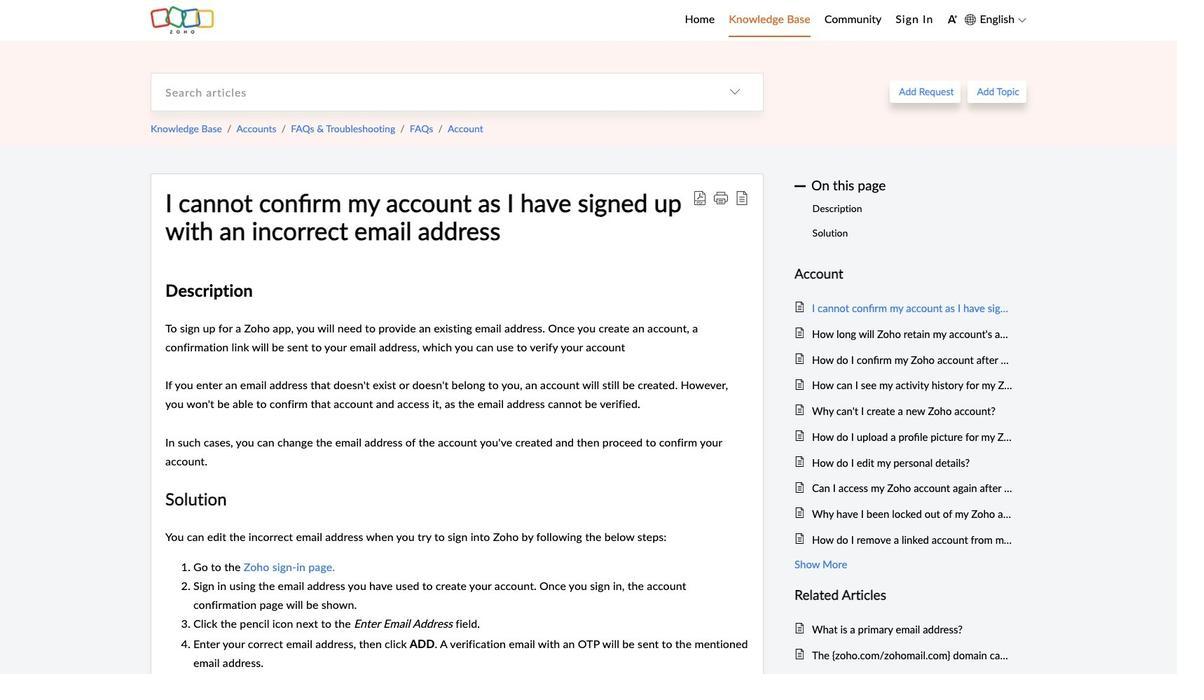 Task type: describe. For each thing, give the bounding box(es) containing it.
reader view image
[[735, 191, 749, 205]]

user preference image
[[948, 14, 958, 24]]

user preference element
[[948, 9, 958, 31]]

1 heading from the top
[[795, 263, 1012, 285]]

2 heading from the top
[[795, 585, 1012, 606]]

choose languages element
[[965, 11, 1026, 28]]

Search articles field
[[151, 73, 707, 110]]

choose category image
[[729, 86, 741, 98]]

download as pdf image
[[693, 191, 707, 205]]



Task type: locate. For each thing, give the bounding box(es) containing it.
heading
[[795, 263, 1012, 285], [795, 585, 1012, 606]]

1 vertical spatial heading
[[795, 585, 1012, 606]]

0 vertical spatial heading
[[795, 263, 1012, 285]]

choose category element
[[707, 73, 763, 110]]



Task type: vqa. For each thing, say whether or not it's contained in the screenshot.
the lists icon
no



